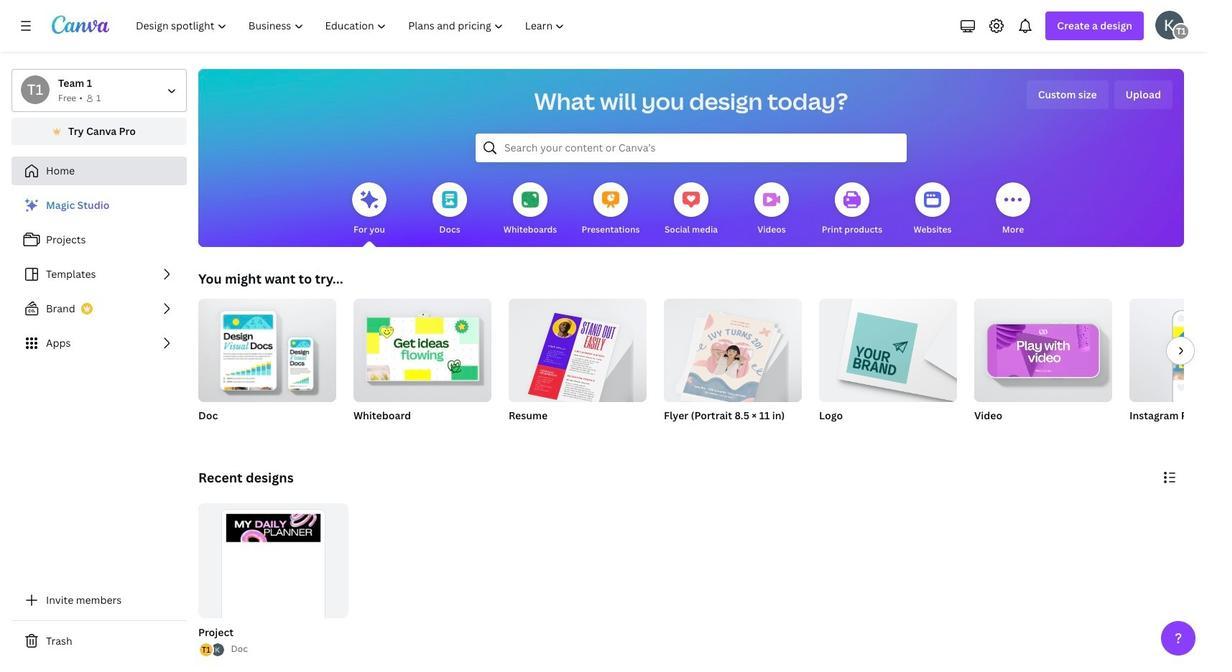 Task type: describe. For each thing, give the bounding box(es) containing it.
kendall parks image
[[1156, 11, 1184, 40]]

team 1 image
[[1173, 23, 1190, 40]]

Search search field
[[504, 134, 878, 162]]

team 1 image
[[21, 75, 50, 104]]



Task type: vqa. For each thing, say whether or not it's contained in the screenshot.
Top level navigation element
yes



Task type: locate. For each thing, give the bounding box(es) containing it.
0 vertical spatial list
[[11, 191, 187, 358]]

list
[[11, 191, 187, 358], [198, 643, 225, 659]]

1 horizontal spatial team 1 element
[[1173, 23, 1190, 40]]

top level navigation element
[[126, 11, 577, 40]]

1 horizontal spatial list
[[198, 643, 225, 659]]

None search field
[[476, 134, 907, 162]]

0 vertical spatial team 1 element
[[1173, 23, 1190, 40]]

team 1 element
[[1173, 23, 1190, 40], [21, 75, 50, 104]]

group
[[198, 293, 336, 441], [198, 293, 336, 402], [354, 293, 492, 441], [354, 293, 492, 402], [509, 293, 647, 441], [509, 293, 647, 409], [974, 293, 1112, 441], [974, 293, 1112, 402], [664, 299, 802, 441], [819, 299, 957, 441], [1130, 299, 1207, 441], [1130, 299, 1207, 402], [195, 504, 348, 659], [198, 504, 348, 656]]

1 vertical spatial list
[[198, 643, 225, 659]]

team 1 element inside "switch to another team" button
[[21, 75, 50, 104]]

0 horizontal spatial team 1 element
[[21, 75, 50, 104]]

1 vertical spatial team 1 element
[[21, 75, 50, 104]]

0 horizontal spatial list
[[11, 191, 187, 358]]

Switch to another team button
[[11, 69, 187, 112]]



